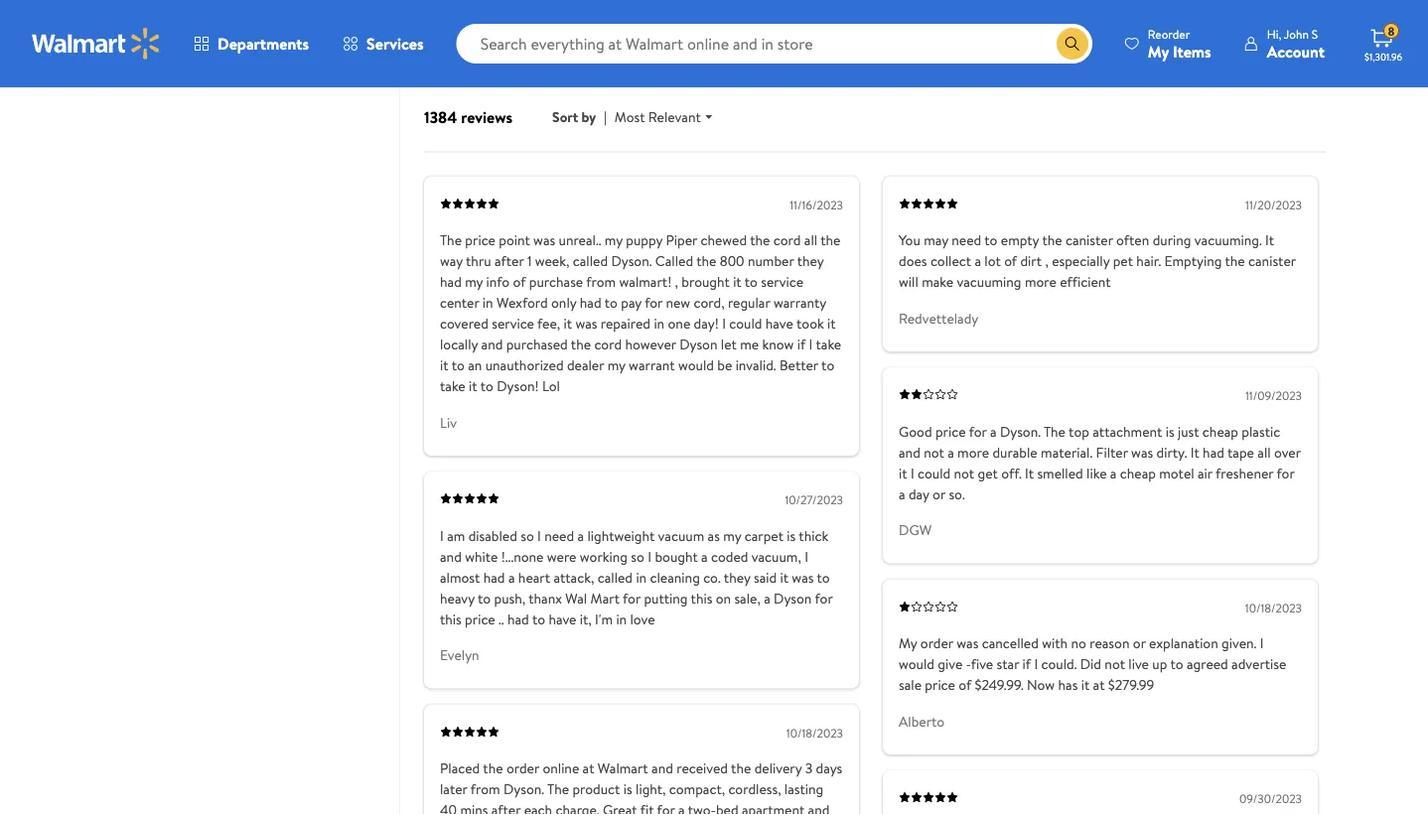 Task type: locate. For each thing, give the bounding box(es) containing it.
it
[[733, 272, 742, 292], [564, 314, 572, 333], [827, 314, 836, 333], [440, 356, 448, 375], [469, 377, 477, 396], [899, 463, 907, 483], [780, 568, 789, 587], [1081, 676, 1090, 695]]

it
[[1265, 231, 1274, 250], [1191, 443, 1200, 462], [1025, 463, 1034, 483]]

vacuum
[[658, 526, 704, 545]]

0 vertical spatial not
[[924, 443, 944, 462]]

not up so.
[[954, 463, 975, 483]]

, right dirt on the top right of page
[[1045, 251, 1049, 271]]

a up the durable
[[990, 422, 997, 441]]

called up mart
[[598, 568, 633, 587]]

1 horizontal spatial all
[[1258, 443, 1271, 462]]

0 vertical spatial all
[[804, 231, 818, 250]]

two-
[[688, 801, 716, 814]]

the up way
[[440, 231, 462, 250]]

for right fit
[[657, 801, 675, 814]]

it right fee,
[[564, 314, 572, 333]]

bed
[[716, 801, 739, 814]]

have
[[766, 314, 793, 333], [549, 609, 577, 629]]

all down plastic at the bottom
[[1258, 443, 1271, 462]]

0 vertical spatial of
[[1004, 251, 1017, 271]]

0 horizontal spatial my
[[899, 634, 917, 653]]

so down lightweight
[[631, 547, 645, 566]]

after inside "placed the order online at walmart and received the delivery 3 days later from dyson. the product is light, compact, cordless, lasting 40 mins after each charge. great fit for a two-bed apartment a"
[[491, 801, 521, 814]]

for inside the price point was unreal.. my puppy piper chewed the cord all the way thru after 1 week, called dyson. called the 800 number they had my info of purchase from walmart! ,  brought it  to service center in wexford  only had to pay for new cord, regular warranty covered service fee, it was repaired in one day!  i could have took it locally and purchased the cord however dyson let me know if i take it to an unauthorized dealer my warrant would be invalid.  better to take it to dyson! lol
[[645, 293, 663, 313]]

my
[[605, 231, 623, 250], [465, 272, 483, 292], [608, 356, 625, 375], [723, 526, 741, 545]]

if up better
[[797, 335, 806, 354]]

1 horizontal spatial if
[[1023, 655, 1031, 674]]

wal
[[565, 589, 587, 608]]

and down the good
[[899, 443, 921, 462]]

0 horizontal spatial dyson
[[680, 335, 718, 354]]

0 vertical spatial dyson
[[680, 335, 718, 354]]

1 vertical spatial canister
[[1249, 251, 1296, 271]]

1 vertical spatial my
[[899, 634, 917, 653]]

1 vertical spatial dyson.
[[1000, 422, 1041, 441]]

only
[[551, 293, 577, 313]]

need inside you may need to empty the canister often during vacuuming. it does collect  a lot of dirt , especially pet hair.  emptying the canister will make vacuuming more efficient
[[952, 231, 981, 250]]

,
[[1045, 251, 1049, 271], [675, 272, 678, 292]]

so
[[521, 526, 534, 545], [631, 547, 645, 566]]

2 vertical spatial of
[[959, 676, 972, 695]]

explanation
[[1149, 634, 1218, 653]]

dyson. up the each
[[504, 780, 544, 799]]

0 horizontal spatial from
[[471, 780, 500, 799]]

all down 11/16/2023
[[804, 231, 818, 250]]

received
[[677, 759, 728, 778]]

0 vertical spatial is
[[1166, 422, 1175, 441]]

price left ..
[[465, 609, 495, 629]]

on
[[716, 589, 731, 608]]

1 vertical spatial need
[[545, 526, 574, 545]]

1 vertical spatial if
[[1023, 655, 1031, 674]]

my
[[1148, 40, 1169, 62], [899, 634, 917, 653]]

not down the good
[[924, 443, 944, 462]]

1 vertical spatial dyson
[[774, 589, 812, 608]]

unreal..
[[559, 231, 601, 250]]

1
[[527, 251, 532, 271]]

1 vertical spatial it
[[1191, 443, 1200, 462]]

service down number
[[761, 272, 804, 292]]

1 horizontal spatial 10/18/2023
[[1245, 600, 1302, 616]]

search icon image
[[1065, 36, 1080, 52]]

0 horizontal spatial cord
[[594, 335, 622, 354]]

if inside my order was cancelled with no reason or explanation given. i would give -five star if i could. did not live up to agreed advertise sale price of $249.99. now has it at $279.99
[[1023, 655, 1031, 674]]

0 vertical spatial more
[[1025, 272, 1057, 292]]

durable
[[993, 443, 1038, 462]]

to inside you may need to empty the canister often during vacuuming. it does collect  a lot of dirt , especially pet hair.  emptying the canister will make vacuuming more efficient
[[985, 231, 998, 250]]

liv
[[440, 413, 457, 432]]

2 horizontal spatial dyson.
[[1000, 422, 1041, 441]]

in up putting
[[636, 568, 647, 587]]

wexford
[[497, 293, 548, 313]]

1 vertical spatial called
[[598, 568, 633, 587]]

the inside good price for a dyson.  the top attachment is just cheap plastic and not a more durable material.  filter was dirty.  it had tape all over it i could not get off.  it smelled like a cheap motel air freshener for a day or so.
[[1044, 422, 1066, 441]]

i up !...none
[[537, 526, 541, 545]]

at down did
[[1093, 676, 1105, 695]]

2 horizontal spatial is
[[1166, 422, 1175, 441]]

or inside my order was cancelled with no reason or explanation given. i would give -five star if i could. did not live up to agreed advertise sale price of $249.99. now has it at $279.99
[[1133, 634, 1146, 653]]

called down unreal..
[[573, 251, 608, 271]]

0 horizontal spatial all
[[804, 231, 818, 250]]

1 horizontal spatial from
[[586, 272, 616, 292]]

for down 'over'
[[1277, 463, 1295, 483]]

to left push,
[[478, 589, 491, 608]]

canister
[[1066, 231, 1113, 250], [1249, 251, 1296, 271]]

of for my order was cancelled with no reason or explanation given. i would give -five star if i could. did not live up to agreed advertise sale price of $249.99. now has it at $279.99
[[959, 676, 972, 695]]

lot
[[985, 251, 1001, 271]]

my inside reorder my items
[[1148, 40, 1169, 62]]

1 vertical spatial 10/18/2023
[[786, 725, 843, 742]]

11/16/2023
[[790, 196, 843, 213]]

called inside the price point was unreal.. my puppy piper chewed the cord all the way thru after 1 week, called dyson. called the 800 number they had my info of purchase from walmart! ,  brought it  to service center in wexford  only had to pay for new cord, regular warranty covered service fee, it was repaired in one day!  i could have took it locally and purchased the cord however dyson let me know if i take it to an unauthorized dealer my warrant would be invalid.  better to take it to dyson! lol
[[573, 251, 608, 271]]

1 vertical spatial more
[[958, 443, 989, 462]]

or up live
[[1133, 634, 1146, 653]]

1 horizontal spatial ,
[[1045, 251, 1049, 271]]

after left 1 in the left top of the page
[[495, 251, 524, 271]]

after inside the price point was unreal.. my puppy piper chewed the cord all the way thru after 1 week, called dyson. called the 800 number they had my info of purchase from walmart! ,  brought it  to service center in wexford  only had to pay for new cord, regular warranty covered service fee, it was repaired in one day!  i could have took it locally and purchased the cord however dyson let me know if i take it to an unauthorized dealer my warrant would be invalid.  better to take it to dyson! lol
[[495, 251, 524, 271]]

1 horizontal spatial the
[[547, 780, 569, 799]]

1 vertical spatial the
[[1044, 422, 1066, 441]]

1 vertical spatial from
[[471, 780, 500, 799]]

push,
[[494, 589, 526, 608]]

price inside i am disabled so i need a lightweight vacuum as my carpet is thick and white !...none were working so i bought a coded vacuum, i almost had a heart attack, called in cleaning co. they said it was to heavy to push,  thanx wal mart for putting this on sale, a dyson for this price .. had to have it,   i'm in love
[[465, 609, 495, 629]]

i
[[722, 314, 726, 333], [809, 335, 813, 354], [911, 463, 914, 483], [440, 526, 444, 545], [537, 526, 541, 545], [648, 547, 652, 566], [805, 547, 808, 566], [1260, 634, 1264, 653], [1034, 655, 1038, 674]]

departments
[[218, 33, 309, 55]]

1 vertical spatial take
[[440, 377, 466, 396]]

this down heavy
[[440, 609, 462, 629]]

a left lot
[[975, 251, 981, 271]]

more
[[1025, 272, 1057, 292], [958, 443, 989, 462]]

, inside you may need to empty the canister often during vacuuming. it does collect  a lot of dirt , especially pet hair.  emptying the canister will make vacuuming more efficient
[[1045, 251, 1049, 271]]

had up air
[[1203, 443, 1225, 462]]

of down -
[[959, 676, 972, 695]]

lol
[[542, 377, 560, 396]]

at up product
[[583, 759, 594, 778]]

0 horizontal spatial is
[[624, 780, 632, 799]]

0 horizontal spatial need
[[545, 526, 574, 545]]

0 horizontal spatial at
[[583, 759, 594, 778]]

2 vertical spatial is
[[624, 780, 632, 799]]

i left am
[[440, 526, 444, 545]]

0 vertical spatial would
[[678, 356, 714, 375]]

my inside i am disabled so i need a lightweight vacuum as my carpet is thick and white !...none were working so i bought a coded vacuum, i almost had a heart attack, called in cleaning co. they said it was to heavy to push,  thanx wal mart for putting this on sale, a dyson for this price .. had to have it,   i'm in love
[[723, 526, 741, 545]]

to inside my order was cancelled with no reason or explanation given. i would give -five star if i could. did not live up to agreed advertise sale price of $249.99. now has it at $279.99
[[1170, 655, 1184, 674]]

$249.99.
[[975, 676, 1024, 695]]

0 horizontal spatial dyson.
[[504, 780, 544, 799]]

0 horizontal spatial more
[[958, 443, 989, 462]]

it right said
[[780, 568, 789, 587]]

dyson down said
[[774, 589, 812, 608]]

-
[[966, 655, 971, 674]]

it right off.
[[1025, 463, 1034, 483]]

0 vertical spatial dyson.
[[611, 251, 652, 271]]

0 vertical spatial at
[[1093, 676, 1105, 695]]

0 horizontal spatial the
[[440, 231, 462, 250]]

they right number
[[797, 251, 824, 271]]

!...none
[[501, 547, 544, 566]]

dyson.
[[611, 251, 652, 271], [1000, 422, 1041, 441], [504, 780, 544, 799]]

they down "coded"
[[724, 568, 750, 587]]

1 vertical spatial ,
[[675, 272, 678, 292]]

11/09/2023
[[1245, 388, 1302, 404]]

1 horizontal spatial it
[[1191, 443, 1200, 462]]

reorder my items
[[1148, 25, 1211, 62]]

white
[[465, 547, 498, 566]]

, inside the price point was unreal.. my puppy piper chewed the cord all the way thru after 1 week, called dyson. called the 800 number they had my info of purchase from walmart! ,  brought it  to service center in wexford  only had to pay for new cord, regular warranty covered service fee, it was repaired in one day!  i could have took it locally and purchased the cord however dyson let me know if i take it to an unauthorized dealer my warrant would be invalid.  better to take it to dyson! lol
[[675, 272, 678, 292]]

cord
[[774, 231, 801, 250], [594, 335, 622, 354]]

price inside good price for a dyson.  the top attachment is just cheap plastic and not a more durable material.  filter was dirty.  it had tape all over it i could not get off.  it smelled like a cheap motel air freshener for a day or so.
[[936, 422, 966, 441]]

cord up number
[[774, 231, 801, 250]]

1 vertical spatial have
[[549, 609, 577, 629]]

1 vertical spatial at
[[583, 759, 594, 778]]

1 vertical spatial cheap
[[1120, 463, 1156, 483]]

a left two-
[[678, 801, 685, 814]]

it down the good
[[899, 463, 907, 483]]

for down thick
[[815, 589, 833, 608]]

the down online
[[547, 780, 569, 799]]

1 horizontal spatial so
[[631, 547, 645, 566]]

of inside the price point was unreal.. my puppy piper chewed the cord all the way thru after 1 week, called dyson. called the 800 number they had my info of purchase from walmart! ,  brought it  to service center in wexford  only had to pay for new cord, regular warranty covered service fee, it was repaired in one day!  i could have took it locally and purchased the cord however dyson let me know if i take it to an unauthorized dealer my warrant would be invalid.  better to take it to dyson! lol
[[513, 272, 526, 292]]

did
[[1080, 655, 1101, 674]]

off.
[[1001, 463, 1022, 483]]

vacuuming.
[[1195, 231, 1262, 250]]

more up get
[[958, 443, 989, 462]]

0 vertical spatial after
[[495, 251, 524, 271]]

to right better
[[821, 356, 835, 375]]

vacuum,
[[752, 547, 801, 566]]

if right star
[[1023, 655, 1031, 674]]

1 vertical spatial so
[[631, 547, 645, 566]]

was down the vacuum,
[[792, 568, 814, 587]]

reorder
[[1148, 25, 1190, 42]]

0 vertical spatial ,
[[1045, 251, 1049, 271]]

0 vertical spatial cord
[[774, 231, 801, 250]]

1 horizontal spatial is
[[787, 526, 796, 545]]

was
[[533, 231, 555, 250], [576, 314, 597, 333], [1131, 443, 1153, 462], [792, 568, 814, 587], [957, 634, 979, 653]]

and
[[481, 335, 503, 354], [899, 443, 921, 462], [440, 547, 462, 566], [652, 759, 673, 778]]

0 horizontal spatial could
[[729, 314, 762, 333]]

1 horizontal spatial dyson.
[[611, 251, 652, 271]]

make
[[922, 272, 954, 292]]

walmart image
[[32, 28, 161, 60]]

1 vertical spatial or
[[1133, 634, 1146, 653]]

an
[[468, 356, 482, 375]]

good
[[899, 422, 932, 441]]

and down am
[[440, 547, 462, 566]]

1 horizontal spatial more
[[1025, 272, 1057, 292]]

purchased
[[506, 335, 568, 354]]

a up so.
[[948, 443, 954, 462]]

it inside good price for a dyson.  the top attachment is just cheap plastic and not a more durable material.  filter was dirty.  it had tape all over it i could not get off.  it smelled like a cheap motel air freshener for a day or so.
[[899, 463, 907, 483]]

a up push,
[[508, 568, 515, 587]]

0 vertical spatial need
[[952, 231, 981, 250]]

not
[[924, 443, 944, 462], [954, 463, 975, 483], [1105, 655, 1125, 674]]

sale,
[[734, 589, 761, 608]]

was down attachment
[[1131, 443, 1153, 462]]

of inside my order was cancelled with no reason or explanation given. i would give -five star if i could. did not live up to agreed advertise sale price of $249.99. now has it at $279.99
[[959, 676, 972, 695]]

or left so.
[[933, 484, 946, 504]]

0 horizontal spatial take
[[440, 377, 466, 396]]

1 horizontal spatial not
[[954, 463, 975, 483]]

i up day
[[911, 463, 914, 483]]

it down the locally
[[440, 356, 448, 375]]

is left thick
[[787, 526, 796, 545]]

product
[[573, 780, 620, 799]]

40
[[440, 801, 457, 814]]

1 vertical spatial of
[[513, 272, 526, 292]]

a
[[975, 251, 981, 271], [990, 422, 997, 441], [948, 443, 954, 462], [1110, 463, 1117, 483], [899, 484, 905, 504], [578, 526, 584, 545], [701, 547, 708, 566], [508, 568, 515, 587], [764, 589, 771, 608], [678, 801, 685, 814]]

service down wexford
[[492, 314, 534, 333]]

0 vertical spatial canister
[[1066, 231, 1113, 250]]

they
[[797, 251, 824, 271], [724, 568, 750, 587]]

covered
[[440, 314, 489, 333]]

0 horizontal spatial have
[[549, 609, 577, 629]]

order left online
[[506, 759, 539, 778]]

for right pay at the top left of page
[[645, 293, 663, 313]]

0 horizontal spatial would
[[678, 356, 714, 375]]

0 horizontal spatial if
[[797, 335, 806, 354]]

or
[[933, 484, 946, 504], [1133, 634, 1146, 653]]

to down thick
[[817, 568, 830, 587]]

1 horizontal spatial could
[[918, 463, 951, 483]]

of right lot
[[1004, 251, 1017, 271]]

1 horizontal spatial have
[[766, 314, 793, 333]]

1 horizontal spatial they
[[797, 251, 824, 271]]

could up day
[[918, 463, 951, 483]]

1 vertical spatial all
[[1258, 443, 1271, 462]]

2 horizontal spatial it
[[1265, 231, 1274, 250]]

2 horizontal spatial not
[[1105, 655, 1125, 674]]

1 vertical spatial they
[[724, 568, 750, 587]]

better
[[780, 356, 818, 375]]

0 vertical spatial so
[[521, 526, 534, 545]]

it right has
[[1081, 676, 1090, 695]]

emptying
[[1165, 251, 1222, 271]]

would
[[678, 356, 714, 375], [899, 655, 935, 674]]

it inside my order was cancelled with no reason or explanation given. i would give -five star if i could. did not live up to agreed advertise sale price of $249.99. now has it at $279.99
[[1081, 676, 1090, 695]]

0 vertical spatial it
[[1265, 231, 1274, 250]]

top
[[1069, 422, 1089, 441]]

good price for a dyson.  the top attachment is just cheap plastic and not a more durable material.  filter was dirty.  it had tape all over it i could not get off.  it smelled like a cheap motel air freshener for a day or so.
[[899, 422, 1301, 504]]

1 horizontal spatial take
[[816, 335, 841, 354]]

five
[[971, 655, 993, 674]]

is left just
[[1166, 422, 1175, 441]]

1 vertical spatial is
[[787, 526, 796, 545]]

from up mins
[[471, 780, 500, 799]]

1 horizontal spatial at
[[1093, 676, 1105, 695]]

was inside good price for a dyson.  the top attachment is just cheap plastic and not a more durable material.  filter was dirty.  it had tape all over it i could not get off.  it smelled like a cheap motel air freshener for a day or so.
[[1131, 443, 1153, 462]]

reason
[[1090, 634, 1130, 653]]

2 vertical spatial the
[[547, 780, 569, 799]]

account
[[1267, 40, 1325, 62]]

brought
[[682, 272, 730, 292]]

services button
[[326, 20, 441, 68]]

0 horizontal spatial it
[[1025, 463, 1034, 483]]

09/30/2023
[[1240, 791, 1302, 808]]

0 vertical spatial service
[[761, 272, 804, 292]]

from
[[586, 272, 616, 292], [471, 780, 500, 799]]

cord,
[[694, 293, 725, 313]]

canister down 'vacuuming.'
[[1249, 251, 1296, 271]]

0 vertical spatial from
[[586, 272, 616, 292]]

0 vertical spatial if
[[797, 335, 806, 354]]

of for the price point was unreal.. my puppy piper chewed the cord all the way thru after 1 week, called dyson. called the 800 number they had my info of purchase from walmart! ,  brought it  to service center in wexford  only had to pay for new cord, regular warranty covered service fee, it was repaired in one day!  i could have took it locally and purchased the cord however dyson let me know if i take it to an unauthorized dealer my warrant would be invalid.  better to take it to dyson! lol
[[513, 272, 526, 292]]

not down reason
[[1105, 655, 1125, 674]]

1 horizontal spatial need
[[952, 231, 981, 250]]

the up material.
[[1044, 422, 1066, 441]]

the inside the price point was unreal.. my puppy piper chewed the cord all the way thru after 1 week, called dyson. called the 800 number they had my info of purchase from walmart! ,  brought it  to service center in wexford  only had to pay for new cord, regular warranty covered service fee, it was repaired in one day!  i could have took it locally and purchased the cord however dyson let me know if i take it to an unauthorized dealer my warrant would be invalid.  better to take it to dyson! lol
[[440, 231, 462, 250]]

would inside the price point was unreal.. my puppy piper chewed the cord all the way thru after 1 week, called dyson. called the 800 number they had my info of purchase from walmart! ,  brought it  to service center in wexford  only had to pay for new cord, regular warranty covered service fee, it was repaired in one day!  i could have took it locally and purchased the cord however dyson let me know if i take it to an unauthorized dealer my warrant would be invalid.  better to take it to dyson! lol
[[678, 356, 714, 375]]

0 vertical spatial have
[[766, 314, 793, 333]]

thanx
[[529, 589, 562, 608]]

dyson. inside the price point was unreal.. my puppy piper chewed the cord all the way thru after 1 week, called dyson. called the 800 number they had my info of purchase from walmart! ,  brought it  to service center in wexford  only had to pay for new cord, regular warranty covered service fee, it was repaired in one day!  i could have took it locally and purchased the cord however dyson let me know if i take it to an unauthorized dealer my warrant would be invalid.  better to take it to dyson! lol
[[611, 251, 652, 271]]

2 horizontal spatial of
[[1004, 251, 1017, 271]]

8
[[1388, 23, 1395, 39]]

and up "light," on the bottom left of page
[[652, 759, 673, 778]]

1 vertical spatial order
[[506, 759, 539, 778]]

i down thick
[[805, 547, 808, 566]]

0 vertical spatial or
[[933, 484, 946, 504]]

1 vertical spatial this
[[440, 609, 462, 629]]

to down an
[[480, 377, 494, 396]]

would up sale
[[899, 655, 935, 674]]

tape
[[1228, 443, 1254, 462]]

and inside i am disabled so i need a lightweight vacuum as my carpet is thick and white !...none were working so i bought a coded vacuum, i almost had a heart attack, called in cleaning co. they said it was to heavy to push,  thanx wal mart for putting this on sale, a dyson for this price .. had to have it,   i'm in love
[[440, 547, 462, 566]]

my inside my order was cancelled with no reason or explanation given. i would give -five star if i could. did not live up to agreed advertise sale price of $249.99. now has it at $279.99
[[899, 634, 917, 653]]

s
[[1312, 25, 1318, 42]]

1 horizontal spatial cheap
[[1203, 422, 1239, 441]]

heart
[[518, 568, 550, 587]]

all inside good price for a dyson.  the top attachment is just cheap plastic and not a more durable material.  filter was dirty.  it had tape all over it i could not get off.  it smelled like a cheap motel air freshener for a day or so.
[[1258, 443, 1271, 462]]

have up know
[[766, 314, 793, 333]]

my down 'thru'
[[465, 272, 483, 292]]

0 vertical spatial order
[[921, 634, 953, 653]]

order inside my order was cancelled with no reason or explanation given. i would give -five star if i could. did not live up to agreed advertise sale price of $249.99. now has it at $279.99
[[921, 634, 953, 653]]

in down info
[[483, 293, 493, 313]]

to right up
[[1170, 655, 1184, 674]]

price inside my order was cancelled with no reason or explanation given. i would give -five star if i could. did not live up to agreed advertise sale price of $249.99. now has it at $279.99
[[925, 676, 955, 695]]

take
[[816, 335, 841, 354], [440, 377, 466, 396]]

placed
[[440, 759, 480, 778]]

at inside "placed the order online at walmart and received the delivery 3 days later from dyson. the product is light, compact, cordless, lasting 40 mins after each charge. great fit for a two-bed apartment a"
[[583, 759, 594, 778]]

10/18/2023 up '3' on the bottom of the page
[[786, 725, 843, 742]]

most relevant button
[[615, 107, 717, 126]]

after right mins
[[491, 801, 521, 814]]

..
[[499, 609, 504, 629]]

has
[[1058, 676, 1078, 695]]

0 horizontal spatial this
[[440, 609, 462, 629]]

if
[[797, 335, 806, 354], [1023, 655, 1031, 674]]

was inside my order was cancelled with no reason or explanation given. i would give -five star if i could. did not live up to agreed advertise sale price of $249.99. now has it at $279.99
[[957, 634, 979, 653]]

price right the good
[[936, 422, 966, 441]]

of up wexford
[[513, 272, 526, 292]]

2 horizontal spatial the
[[1044, 422, 1066, 441]]

for inside "placed the order online at walmart and received the delivery 3 days later from dyson. the product is light, compact, cordless, lasting 40 mins after each charge. great fit for a two-bed apartment a"
[[657, 801, 675, 814]]



Task type: describe. For each thing, give the bounding box(es) containing it.
would inside my order was cancelled with no reason or explanation given. i would give -five star if i could. did not live up to agreed advertise sale price of $249.99. now has it at $279.99
[[899, 655, 935, 674]]

filter
[[1096, 443, 1128, 462]]

more inside you may need to empty the canister often during vacuuming. it does collect  a lot of dirt , especially pet hair.  emptying the canister will make vacuuming more efficient
[[1025, 272, 1057, 292]]

a up co.
[[701, 547, 708, 566]]

sort
[[552, 107, 578, 126]]

have inside i am disabled so i need a lightweight vacuum as my carpet is thick and white !...none were working so i bought a coded vacuum, i almost had a heart attack, called in cleaning co. they said it was to heavy to push,  thanx wal mart for putting this on sale, a dyson for this price .. had to have it,   i'm in love
[[549, 609, 577, 629]]

the right empty
[[1042, 231, 1062, 250]]

collect
[[931, 251, 971, 271]]

later
[[440, 780, 468, 799]]

price inside the price point was unreal.. my puppy piper chewed the cord all the way thru after 1 week, called dyson. called the 800 number they had my info of purchase from walmart! ,  brought it  to service center in wexford  only had to pay for new cord, regular warranty covered service fee, it was repaired in one day!  i could have took it locally and purchased the cord however dyson let me know if i take it to an unauthorized dealer my warrant would be invalid.  better to take it to dyson! lol
[[465, 231, 496, 250]]

1 horizontal spatial canister
[[1249, 251, 1296, 271]]

is inside i am disabled so i need a lightweight vacuum as my carpet is thick and white !...none were working so i bought a coded vacuum, i almost had a heart attack, called in cleaning co. they said it was to heavy to push,  thanx wal mart for putting this on sale, a dyson for this price .. had to have it,   i'm in love
[[787, 526, 796, 545]]

redvettelady
[[899, 309, 979, 328]]

from inside "placed the order online at walmart and received the delivery 3 days later from dyson. the product is light, compact, cordless, lasting 40 mins after each charge. great fit for a two-bed apartment a"
[[471, 780, 500, 799]]

freshener
[[1216, 463, 1274, 483]]

i up advertise
[[1260, 634, 1264, 653]]

my right dealer in the top of the page
[[608, 356, 625, 375]]

heavy
[[440, 589, 475, 608]]

had right only
[[580, 293, 601, 313]]

called
[[655, 251, 693, 271]]

mart
[[591, 589, 620, 608]]

1 horizontal spatial cord
[[774, 231, 801, 250]]

and inside good price for a dyson.  the top attachment is just cheap plastic and not a more durable material.  filter was dirty.  it had tape all over it i could not get off.  it smelled like a cheap motel air freshener for a day or so.
[[899, 443, 921, 462]]

have inside the price point was unreal.. my puppy piper chewed the cord all the way thru after 1 week, called dyson. called the 800 number they had my info of purchase from walmart! ,  brought it  to service center in wexford  only had to pay for new cord, regular warranty covered service fee, it was repaired in one day!  i could have took it locally and purchased the cord however dyson let me know if i take it to an unauthorized dealer my warrant would be invalid.  better to take it to dyson! lol
[[766, 314, 793, 333]]

had inside good price for a dyson.  the top attachment is just cheap plastic and not a more durable material.  filter was dirty.  it had tape all over it i could not get off.  it smelled like a cheap motel air freshener for a day or so.
[[1203, 443, 1225, 462]]

number
[[748, 251, 794, 271]]

love
[[630, 609, 655, 629]]

point
[[499, 231, 530, 250]]

a right like
[[1110, 463, 1117, 483]]

in right i'm at bottom left
[[616, 609, 627, 629]]

placed the order online at walmart and received the delivery 3 days later from dyson. the product is light, compact, cordless, lasting 40 mins after each charge. great fit for a two-bed apartment a
[[440, 759, 843, 814]]

the up cordless,
[[731, 759, 751, 778]]

was down only
[[576, 314, 597, 333]]

800
[[720, 251, 745, 271]]

especially
[[1052, 251, 1110, 271]]

way
[[440, 251, 463, 271]]

the right placed
[[483, 759, 503, 778]]

dyson. inside "placed the order online at walmart and received the delivery 3 days later from dyson. the product is light, compact, cordless, lasting 40 mins after each charge. great fit for a two-bed apartment a"
[[504, 780, 544, 799]]

week,
[[535, 251, 569, 271]]

and inside the price point was unreal.. my puppy piper chewed the cord all the way thru after 1 week, called dyson. called the 800 number they had my info of purchase from walmart! ,  brought it  to service center in wexford  only had to pay for new cord, regular warranty covered service fee, it was repaired in one day!  i could have took it locally and purchased the cord however dyson let me know if i take it to an unauthorized dealer my warrant would be invalid.  better to take it to dyson! lol
[[481, 335, 503, 354]]

10/27/2023
[[785, 492, 843, 509]]

over
[[1274, 443, 1301, 462]]

you
[[899, 231, 921, 250]]

is inside good price for a dyson.  the top attachment is just cheap plastic and not a more durable material.  filter was dirty.  it had tape all over it i could not get off.  it smelled like a cheap motel air freshener for a day or so.
[[1166, 422, 1175, 441]]

lasting
[[785, 780, 824, 799]]

as
[[708, 526, 720, 545]]

almost
[[440, 568, 480, 587]]

it down an
[[469, 377, 477, 396]]

dgw
[[899, 521, 932, 540]]

apartment
[[742, 801, 805, 814]]

i am disabled so i need a lightweight vacuum as my carpet is thick and white !...none were working so i bought a coded vacuum, i almost had a heart attack, called in cleaning co. they said it was to heavy to push,  thanx wal mart for putting this on sale, a dyson for this price .. had to have it,   i'm in love
[[440, 526, 833, 629]]

purchase
[[529, 272, 583, 292]]

0 horizontal spatial so
[[521, 526, 534, 545]]

dyson. inside good price for a dyson.  the top attachment is just cheap plastic and not a more durable material.  filter was dirty.  it had tape all over it i could not get off.  it smelled like a cheap motel air freshener for a day or so.
[[1000, 422, 1041, 441]]

it down "800"
[[733, 272, 742, 292]]

dyson inside the price point was unreal.. my puppy piper chewed the cord all the way thru after 1 week, called dyson. called the 800 number they had my info of purchase from walmart! ,  brought it  to service center in wexford  only had to pay for new cord, regular warranty covered service fee, it was repaired in one day!  i could have took it locally and purchased the cord however dyson let me know if i take it to an unauthorized dealer my warrant would be invalid.  better to take it to dyson! lol
[[680, 335, 718, 354]]

called inside i am disabled so i need a lightweight vacuum as my carpet is thick and white !...none were working so i bought a coded vacuum, i almost had a heart attack, called in cleaning co. they said it was to heavy to push,  thanx wal mart for putting this on sale, a dyson for this price .. had to have it,   i'm in love
[[598, 568, 633, 587]]

in left one at the left
[[654, 314, 665, 333]]

dyson inside i am disabled so i need a lightweight vacuum as my carpet is thick and white !...none were working so i bought a coded vacuum, i almost had a heart attack, called in cleaning co. they said it was to heavy to push,  thanx wal mart for putting this on sale, a dyson for this price .. had to have it,   i'm in love
[[774, 589, 812, 608]]

locally
[[440, 335, 478, 354]]

the inside "placed the order online at walmart and received the delivery 3 days later from dyson. the product is light, compact, cordless, lasting 40 mins after each charge. great fit for a two-bed apartment a"
[[547, 780, 569, 799]]

to down thanx on the bottom of the page
[[532, 609, 545, 629]]

it inside you may need to empty the canister often during vacuuming. it does collect  a lot of dirt , especially pet hair.  emptying the canister will make vacuuming more efficient
[[1265, 231, 1274, 250]]

my left puppy
[[605, 231, 623, 250]]

more inside good price for a dyson.  the top attachment is just cheap plastic and not a more durable material.  filter was dirty.  it had tape all over it i could not get off.  it smelled like a cheap motel air freshener for a day or so.
[[958, 443, 989, 462]]

10/18/2023 for 3
[[786, 725, 843, 742]]

plastic
[[1242, 422, 1280, 441]]

the up dealer in the top of the page
[[571, 335, 591, 354]]

most relevant
[[615, 107, 701, 126]]

star
[[997, 655, 1019, 674]]

could inside the price point was unreal.. my puppy piper chewed the cord all the way thru after 1 week, called dyson. called the 800 number they had my info of purchase from walmart! ,  brought it  to service center in wexford  only had to pay for new cord, regular warranty covered service fee, it was repaired in one day!  i could have took it locally and purchased the cord however dyson let me know if i take it to an unauthorized dealer my warrant would be invalid.  better to take it to dyson! lol
[[729, 314, 762, 333]]

1 vertical spatial not
[[954, 463, 975, 483]]

or inside good price for a dyson.  the top attachment is just cheap plastic and not a more durable material.  filter was dirty.  it had tape all over it i could not get off.  it smelled like a cheap motel air freshener for a day or so.
[[933, 484, 946, 504]]

am
[[447, 526, 465, 545]]

to left pay at the top left of page
[[605, 293, 618, 313]]

a inside you may need to empty the canister often during vacuuming. it does collect  a lot of dirt , especially pet hair.  emptying the canister will make vacuuming more efficient
[[975, 251, 981, 271]]

items
[[1173, 40, 1211, 62]]

had down white
[[483, 568, 505, 587]]

1 horizontal spatial service
[[761, 272, 804, 292]]

however
[[625, 335, 676, 354]]

10/18/2023 for i
[[1245, 600, 1302, 616]]

to up regular
[[745, 272, 758, 292]]

my order was cancelled with no reason or explanation given. i would give -five star if i could. did not live up to agreed advertise sale price of $249.99. now has it at $279.99
[[899, 634, 1287, 695]]

i up now
[[1034, 655, 1038, 674]]

had down way
[[440, 272, 462, 292]]

and inside "placed the order online at walmart and received the delivery 3 days later from dyson. the product is light, compact, cordless, lasting 40 mins after each charge. great fit for a two-bed apartment a"
[[652, 759, 673, 778]]

cancelled
[[982, 634, 1039, 653]]

if inside the price point was unreal.. my puppy piper chewed the cord all the way thru after 1 week, called dyson. called the 800 number they had my info of purchase from walmart! ,  brought it  to service center in wexford  only had to pay for new cord, regular warranty covered service fee, it was repaired in one day!  i could have took it locally and purchased the cord however dyson let me know if i take it to an unauthorized dealer my warrant would be invalid.  better to take it to dyson! lol
[[797, 335, 806, 354]]

all inside the price point was unreal.. my puppy piper chewed the cord all the way thru after 1 week, called dyson. called the 800 number they had my info of purchase from walmart! ,  brought it  to service center in wexford  only had to pay for new cord, regular warranty covered service fee, it was repaired in one day!  i could have took it locally and purchased the cord however dyson let me know if i take it to an unauthorized dealer my warrant would be invalid.  better to take it to dyson! lol
[[804, 231, 818, 250]]

thick
[[799, 526, 829, 545]]

often
[[1116, 231, 1149, 250]]

attachment
[[1093, 422, 1162, 441]]

hi, john s account
[[1267, 25, 1325, 62]]

order inside "placed the order online at walmart and received the delivery 3 days later from dyson. the product is light, compact, cordless, lasting 40 mins after each charge. great fit for a two-bed apartment a"
[[506, 759, 539, 778]]

charge.
[[556, 801, 600, 814]]

hair.
[[1137, 251, 1161, 271]]

1384
[[424, 106, 457, 128]]

a right sale,
[[764, 589, 771, 608]]

reviews
[[461, 106, 513, 128]]

a up working
[[578, 526, 584, 545]]

1 vertical spatial service
[[492, 314, 534, 333]]

evelyn
[[440, 646, 479, 665]]

i right day!
[[722, 314, 726, 333]]

had right ..
[[507, 609, 529, 629]]

dyson!
[[497, 377, 539, 396]]

just
[[1178, 422, 1199, 441]]

motel
[[1159, 463, 1194, 483]]

day!
[[694, 314, 719, 333]]

1 horizontal spatial this
[[691, 589, 712, 608]]

each
[[524, 801, 552, 814]]

up
[[1152, 655, 1167, 674]]

Search search field
[[457, 24, 1092, 64]]

the down 11/16/2023
[[821, 231, 841, 250]]

will
[[899, 272, 919, 292]]

services
[[367, 33, 424, 55]]

a inside "placed the order online at walmart and received the delivery 3 days later from dyson. the product is light, compact, cordless, lasting 40 mins after each charge. great fit for a two-bed apartment a"
[[678, 801, 685, 814]]

alberto
[[899, 712, 945, 731]]

fit
[[640, 801, 654, 814]]

chewed
[[701, 231, 747, 250]]

the up number
[[750, 231, 770, 250]]

Walmart Site-Wide search field
[[457, 24, 1092, 64]]

0 horizontal spatial not
[[924, 443, 944, 462]]

was inside i am disabled so i need a lightweight vacuum as my carpet is thick and white !...none were working so i bought a coded vacuum, i almost had a heart attack, called in cleaning co. they said it was to heavy to push,  thanx wal mart for putting this on sale, a dyson for this price .. had to have it,   i'm in love
[[792, 568, 814, 587]]

they inside the price point was unreal.. my puppy piper chewed the cord all the way thru after 1 week, called dyson. called the 800 number they had my info of purchase from walmart! ,  brought it  to service center in wexford  only had to pay for new cord, regular warranty covered service fee, it was repaired in one day!  i could have took it locally and purchased the cord however dyson let me know if i take it to an unauthorized dealer my warrant would be invalid.  better to take it to dyson! lol
[[797, 251, 824, 271]]

3
[[805, 759, 813, 778]]

a left day
[[899, 484, 905, 504]]

to left an
[[452, 356, 465, 375]]

it,
[[580, 609, 592, 629]]

co.
[[703, 568, 721, 587]]

carpet
[[745, 526, 784, 545]]

i inside good price for a dyson.  the top attachment is just cheap plastic and not a more durable material.  filter was dirty.  it had tape all over it i could not get off.  it smelled like a cheap motel air freshener for a day or so.
[[911, 463, 914, 483]]

not inside my order was cancelled with no reason or explanation given. i would give -five star if i could. did not live up to agreed advertise sale price of $249.99. now has it at $279.99
[[1105, 655, 1125, 674]]

it right took
[[827, 314, 836, 333]]

could inside good price for a dyson.  the top attachment is just cheap plastic and not a more durable material.  filter was dirty.  it had tape all over it i could not get off.  it smelled like a cheap motel air freshener for a day or so.
[[918, 463, 951, 483]]

disabled
[[468, 526, 517, 545]]

the up "brought"
[[696, 251, 717, 271]]

for up love
[[623, 589, 641, 608]]

compact,
[[669, 780, 725, 799]]

need inside i am disabled so i need a lightweight vacuum as my carpet is thick and white !...none were working so i bought a coded vacuum, i almost had a heart attack, called in cleaning co. they said it was to heavy to push,  thanx wal mart for putting this on sale, a dyson for this price .. had to have it,   i'm in love
[[545, 526, 574, 545]]

is inside "placed the order online at walmart and received the delivery 3 days later from dyson. the product is light, compact, cordless, lasting 40 mins after each charge. great fit for a two-bed apartment a"
[[624, 780, 632, 799]]

took
[[797, 314, 824, 333]]

from inside the price point was unreal.. my puppy piper chewed the cord all the way thru after 1 week, called dyson. called the 800 number they had my info of purchase from walmart! ,  brought it  to service center in wexford  only had to pay for new cord, regular warranty covered service fee, it was repaired in one day!  i could have took it locally and purchased the cord however dyson let me know if i take it to an unauthorized dealer my warrant would be invalid.  better to take it to dyson! lol
[[586, 272, 616, 292]]

unauthorized
[[485, 356, 564, 375]]

0 vertical spatial take
[[816, 335, 841, 354]]

it inside i am disabled so i need a lightweight vacuum as my carpet is thick and white !...none were working so i bought a coded vacuum, i almost had a heart attack, called in cleaning co. they said it was to heavy to push,  thanx wal mart for putting this on sale, a dyson for this price .. had to have it,   i'm in love
[[780, 568, 789, 587]]

new
[[666, 293, 690, 313]]

get
[[978, 463, 998, 483]]

0 horizontal spatial canister
[[1066, 231, 1113, 250]]

at inside my order was cancelled with no reason or explanation given. i would give -five star if i could. did not live up to agreed advertise sale price of $249.99. now has it at $279.99
[[1093, 676, 1105, 695]]

of inside you may need to empty the canister often during vacuuming. it does collect  a lot of dirt , especially pet hair.  emptying the canister will make vacuuming more efficient
[[1004, 251, 1017, 271]]

were
[[547, 547, 577, 566]]

live
[[1129, 655, 1149, 674]]

11/20/2023
[[1246, 196, 1302, 213]]

for up get
[[969, 422, 987, 441]]

|
[[604, 107, 607, 126]]

i left bought
[[648, 547, 652, 566]]

sale
[[899, 676, 922, 695]]

smelled
[[1037, 463, 1083, 483]]

1 vertical spatial cord
[[594, 335, 622, 354]]

they inside i am disabled so i need a lightweight vacuum as my carpet is thick and white !...none were working so i bought a coded vacuum, i almost had a heart attack, called in cleaning co. they said it was to heavy to push,  thanx wal mart for putting this on sale, a dyson for this price .. had to have it,   i'm in love
[[724, 568, 750, 587]]

vacuuming
[[957, 272, 1022, 292]]

the down 'vacuuming.'
[[1225, 251, 1245, 271]]

like
[[1087, 463, 1107, 483]]

by
[[582, 107, 596, 126]]

i down took
[[809, 335, 813, 354]]

be
[[717, 356, 732, 375]]

delivery
[[754, 759, 802, 778]]

cordless,
[[728, 780, 781, 799]]

was up week,
[[533, 231, 555, 250]]



Task type: vqa. For each thing, say whether or not it's contained in the screenshot.
 Image corresponding to Santee Store
no



